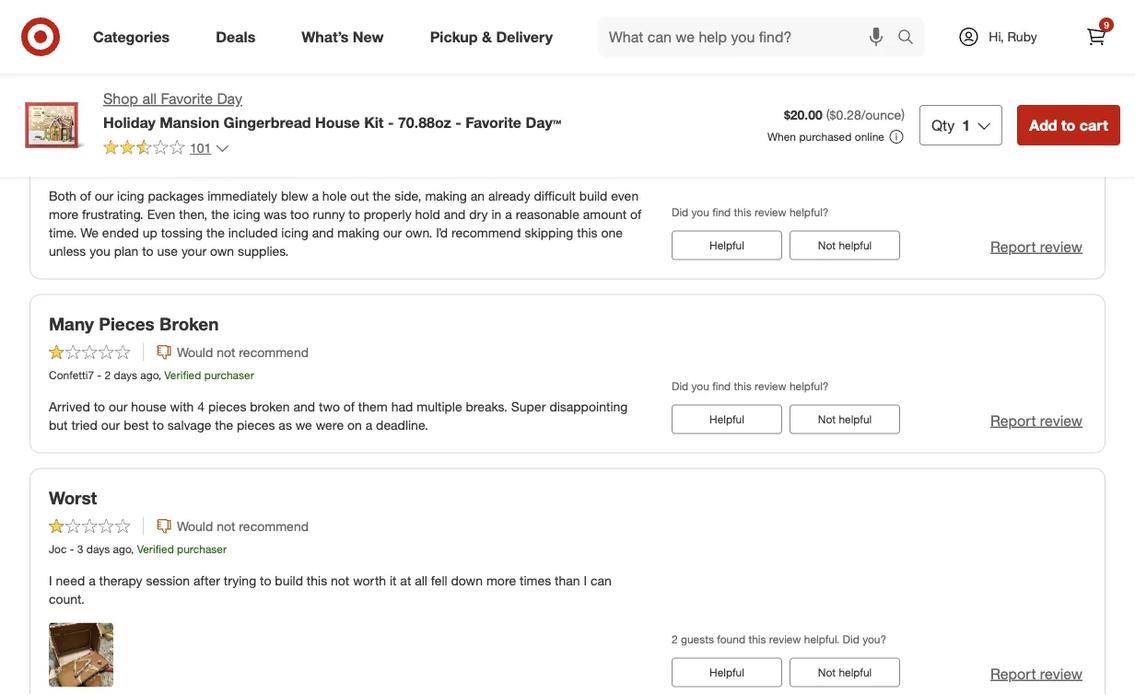 Task type: vqa. For each thing, say whether or not it's contained in the screenshot.
first store info from the top
no



Task type: describe. For each thing, give the bounding box(es) containing it.
- right kit
[[388, 113, 394, 131]]

out
[[350, 188, 369, 204]]

report review for worst
[[990, 666, 1083, 684]]

search button
[[889, 17, 933, 61]]

tossing
[[161, 225, 203, 241]]

disappointing
[[550, 399, 628, 415]]

new
[[353, 28, 384, 46]]

with
[[170, 399, 194, 415]]

many pieces broken
[[49, 314, 219, 336]]

joc
[[49, 543, 67, 556]]

hole
[[322, 188, 347, 204]]

was
[[264, 207, 287, 223]]

cart
[[1080, 116, 1108, 134]]

it
[[390, 573, 397, 589]]

your
[[181, 243, 206, 260]]

would not recommend for icing
[[177, 134, 309, 150]]

$20.00 ( $0.28 /ounce )
[[784, 107, 905, 123]]

broken
[[250, 399, 290, 415]]

the right the then,
[[211, 207, 229, 223]]

2 days ago
[[129, 158, 182, 171]]

1 helpful? from the top
[[790, 205, 829, 219]]

2 for 2 guests found this review helpful. did you?
[[672, 633, 678, 647]]

helpful for worst
[[839, 667, 872, 680]]

purchaser for many pieces broken
[[204, 368, 254, 382]]

2 for 2 days ago
[[129, 158, 135, 171]]

up
[[143, 225, 157, 241]]

1 vertical spatial of
[[630, 207, 642, 223]]

included
[[228, 225, 278, 241]]

qty
[[932, 116, 955, 134]]

2 vertical spatial icing
[[281, 225, 309, 241]]

had
[[391, 399, 413, 415]]

1 report review from the top
[[990, 238, 1083, 256]]

add
[[1029, 116, 1057, 134]]

delivery
[[496, 28, 553, 46]]

the up own
[[206, 225, 225, 241]]

count.
[[49, 591, 85, 608]]

helpful.
[[804, 633, 840, 647]]

report review button for worst
[[990, 664, 1083, 685]]

0 vertical spatial and
[[444, 207, 466, 223]]

worst
[[49, 488, 97, 510]]

you inside 'both of our icing packages immediately blew a hole out the side, making an already difficult build even more frustrating. even then, the icing was too runny to properly hold and dry in a reasonable amount of time. we ended up tossing the included icing and making our own. i'd recommend skipping this one unless you plan to use your own supplies.'
[[90, 243, 110, 260]]

recommend inside 'both of our icing packages immediately blew a hole out the side, making an already difficult build even more frustrating. even then, the icing was too runny to properly hold and dry in a reasonable amount of time. we ended up tossing the included icing and making our own. i'd recommend skipping this one unless you plan to use your own supplies.'
[[451, 225, 521, 241]]

1 horizontal spatial found
[[717, 633, 745, 647]]

breaks.
[[466, 399, 508, 415]]

1 report from the top
[[990, 238, 1036, 256]]

, for worst
[[131, 543, 134, 556]]

amount
[[583, 207, 627, 223]]

add to cart
[[1029, 116, 1108, 134]]

icing
[[116, 103, 156, 125]]

1 not from the top
[[818, 239, 836, 253]]

categories link
[[77, 17, 193, 57]]

pickup & delivery
[[430, 28, 553, 46]]

)
[[901, 107, 905, 123]]

unless
[[49, 243, 86, 260]]

day
[[217, 90, 242, 108]]

purchased
[[799, 130, 852, 144]]

both of our icing packages immediately blew a hole out the side, making an already difficult build even more frustrating. even then, the icing was too runny to properly hold and dry in a reasonable amount of time. we ended up tossing the included icing and making our own. i'd recommend skipping this one unless you plan to use your own supplies.
[[49, 188, 642, 260]]

3 would not recommend from the top
[[177, 519, 309, 535]]

both
[[49, 188, 76, 204]]

1 horizontal spatial favorite
[[465, 113, 522, 131]]

hold
[[415, 207, 440, 223]]

terrible
[[49, 103, 111, 125]]

- right confetti7
[[97, 368, 102, 382]]

not for terrible icing
[[217, 134, 235, 150]]

1 horizontal spatial making
[[425, 188, 467, 204]]

not inside i need a therapy session after trying to build this not worth it at all fell down more times than i can count.
[[331, 573, 349, 589]]

0 horizontal spatial icing
[[117, 188, 144, 204]]

i need a therapy session after trying to build this not worth it at all fell down more times than i can count.
[[49, 573, 612, 608]]

not helpful button for worst
[[790, 659, 900, 688]]

image of holiday mansion gingerbread house kit - 70.88oz - favorite day™ image
[[15, 88, 88, 162]]

ended
[[102, 225, 139, 241]]

build inside 'both of our icing packages immediately blew a hole out the side, making an already difficult build even more frustrating. even then, the icing was too runny to properly hold and dry in a reasonable amount of time. we ended up tossing the included icing and making our own. i'd recommend skipping this one unless you plan to use your own supplies.'
[[579, 188, 608, 204]]

more inside 'both of our icing packages immediately blew a hole out the side, making an already difficult build even more frustrating. even then, the icing was too runny to properly hold and dry in a reasonable amount of time. we ended up tossing the included icing and making our own. i'd recommend skipping this one unless you plan to use your own supplies.'
[[49, 207, 79, 223]]

0 vertical spatial you
[[692, 205, 709, 219]]

after
[[193, 573, 220, 589]]

we inside 'both of our icing packages immediately blew a hole out the side, making an already difficult build even more frustrating. even then, the icing was too runny to properly hold and dry in a reasonable amount of time. we ended up tossing the included icing and making our own. i'd recommend skipping this one unless you plan to use your own supplies.'
[[80, 225, 99, 241]]

them
[[358, 399, 388, 415]]

a inside i need a therapy session after trying to build this not worth it at all fell down more times than i can count.
[[89, 573, 96, 589]]

not helpful for many pieces broken
[[818, 413, 872, 427]]

build inside i need a therapy session after trying to build this not worth it at all fell down more times than i can count.
[[275, 573, 303, 589]]

i'd
[[436, 225, 448, 241]]

what's
[[302, 28, 349, 46]]

to inside button
[[1061, 116, 1076, 134]]

mansion
[[160, 113, 219, 131]]

report for many pieces broken
[[990, 412, 1036, 430]]

tried
[[71, 417, 98, 434]]

blew
[[281, 188, 308, 204]]

use
[[157, 243, 178, 260]]

but
[[49, 417, 68, 434]]

hi, ruby
[[989, 29, 1037, 45]]

to up tried
[[94, 399, 105, 415]]

1 vertical spatial and
[[312, 225, 334, 241]]

arrived to our house with 4 pieces broken and two of them had multiple breaks. super disappointing but tried our best to salvage the pieces as we were on a deadline.
[[49, 399, 628, 434]]

verified for worst
[[137, 543, 174, 556]]

arrived
[[49, 399, 90, 415]]

1 helpful from the top
[[710, 239, 744, 253]]

time.
[[49, 225, 77, 241]]

confetti7 - 2 days ago , verified purchaser
[[49, 368, 254, 382]]

the inside arrived to our house with 4 pieces broken and two of them had multiple breaks. super disappointing but tried our best to salvage the pieces as we were on a deadline.
[[215, 417, 233, 434]]

&
[[482, 28, 492, 46]]

2 vertical spatial did
[[843, 633, 860, 647]]

immediately
[[208, 188, 277, 204]]

(
[[826, 107, 830, 123]]

therapy
[[99, 573, 142, 589]]

dry
[[469, 207, 488, 223]]

2 i from the left
[[584, 573, 587, 589]]

1 report review button from the top
[[990, 237, 1083, 258]]

to down out
[[349, 207, 360, 223]]

shop
[[103, 90, 138, 108]]

/ounce
[[861, 107, 901, 123]]

already
[[488, 188, 530, 204]]

1 vertical spatial 2
[[105, 368, 111, 382]]

need
[[56, 573, 85, 589]]

guest review image 1 of 1, zoom in image
[[49, 624, 113, 688]]

1 vertical spatial making
[[338, 225, 379, 241]]

purchaser for worst
[[177, 543, 227, 556]]

shop all favorite day holiday mansion gingerbread house kit - 70.88oz - favorite day™
[[103, 90, 561, 131]]

did you find this review helpful? for third report review button from the bottom of the page
[[672, 205, 829, 219]]

this inside i need a therapy session after trying to build this not worth it at all fell down more times than i can count.
[[307, 573, 327, 589]]

can
[[591, 573, 612, 589]]

this inside 'both of our icing packages immediately blew a hole out the side, making an already difficult build even more frustrating. even then, the icing was too runny to properly hold and dry in a reasonable amount of time. we ended up tossing the included icing and making our own. i'd recommend skipping this one unless you plan to use your own supplies.'
[[577, 225, 598, 241]]

not for many pieces broken
[[217, 345, 235, 361]]

terrible icing
[[49, 103, 156, 125]]

1 not helpful button from the top
[[790, 231, 900, 261]]

and inside arrived to our house with 4 pieces broken and two of them had multiple breaks. super disappointing but tried our best to salvage the pieces as we were on a deadline.
[[294, 399, 315, 415]]

plan
[[114, 243, 139, 260]]

categories
[[93, 28, 170, 46]]

not helpful button for many pieces broken
[[790, 405, 900, 435]]

ago for worst
[[113, 543, 131, 556]]

salvage
[[168, 417, 211, 434]]

super
[[511, 399, 546, 415]]

0 vertical spatial found
[[506, 35, 544, 53]]

properly
[[364, 207, 412, 223]]

helpful button for worst
[[672, 659, 782, 688]]

too
[[290, 207, 309, 223]]



Task type: locate. For each thing, give the bounding box(es) containing it.
1 find from the top
[[712, 205, 731, 219]]

1 vertical spatial found
[[717, 633, 745, 647]]

0 vertical spatial build
[[579, 188, 608, 204]]

recommend for worst
[[239, 519, 309, 535]]

when
[[767, 130, 796, 144]]

would not recommend for pieces
[[177, 345, 309, 361]]

to down house
[[153, 417, 164, 434]]

1 horizontal spatial icing
[[233, 207, 260, 223]]

1 vertical spatial all
[[415, 573, 427, 589]]

difficult
[[534, 188, 576, 204]]

0 horizontal spatial i
[[49, 573, 52, 589]]

what's new link
[[286, 17, 407, 57]]

2 right confetti7
[[105, 368, 111, 382]]

1 helpful from the top
[[839, 239, 872, 253]]

we right time.
[[80, 225, 99, 241]]

not helpful for worst
[[818, 667, 872, 680]]

1
[[962, 116, 970, 134]]

icing down "too"
[[281, 225, 309, 241]]

purchaser up 4
[[204, 368, 254, 382]]

to right trying
[[260, 573, 271, 589]]

more
[[49, 207, 79, 223], [486, 573, 516, 589]]

you?
[[863, 633, 887, 647]]

helpful button
[[672, 231, 782, 261], [672, 405, 782, 435], [672, 659, 782, 688]]

did you find this review helpful?
[[672, 205, 829, 219], [672, 380, 829, 393]]

verified up with
[[164, 368, 201, 382]]

70.88oz
[[398, 113, 451, 131]]

0 horizontal spatial 2
[[105, 368, 111, 382]]

1 horizontal spatial more
[[486, 573, 516, 589]]

0 horizontal spatial all
[[142, 90, 157, 108]]

report review for many pieces broken
[[990, 412, 1083, 430]]

1 horizontal spatial all
[[415, 573, 427, 589]]

broken
[[159, 314, 219, 336]]

0 vertical spatial icing
[[117, 188, 144, 204]]

1 vertical spatial did
[[672, 380, 689, 393]]

purchaser up after
[[177, 543, 227, 556]]

own
[[210, 243, 234, 260]]

pieces down broken on the left bottom
[[237, 417, 275, 434]]

recommend for many pieces broken
[[239, 345, 309, 361]]

reasonable
[[516, 207, 579, 223]]

0 horizontal spatial of
[[80, 188, 91, 204]]

found right guests
[[717, 633, 745, 647]]

1 vertical spatial report review
[[990, 412, 1083, 430]]

down
[[451, 573, 483, 589]]

1 would not recommend from the top
[[177, 134, 309, 150]]

2 report review from the top
[[990, 412, 1083, 430]]

2 would from the top
[[177, 345, 213, 361]]

days up house
[[114, 368, 137, 382]]

one
[[601, 225, 623, 241]]

all inside i need a therapy session after trying to build this not worth it at all fell down more times than i can count.
[[415, 573, 427, 589]]

1 vertical spatial ago
[[140, 368, 158, 382]]

0 vertical spatial pieces
[[208, 399, 246, 415]]

days up packages
[[138, 158, 161, 171]]

would down mansion
[[177, 134, 213, 150]]

favorite left the 'day™'
[[465, 113, 522, 131]]

, for many pieces broken
[[158, 368, 161, 382]]

1 vertical spatial build
[[275, 573, 303, 589]]

1 vertical spatial more
[[486, 573, 516, 589]]

of inside arrived to our house with 4 pieces broken and two of them had multiple breaks. super disappointing but tried our best to salvage the pieces as we were on a deadline.
[[344, 399, 355, 415]]

3 report review button from the top
[[990, 664, 1083, 685]]

0 vertical spatial of
[[80, 188, 91, 204]]

ago
[[164, 158, 182, 171], [140, 368, 158, 382], [113, 543, 131, 556]]

ago up packages
[[164, 158, 182, 171]]

- left "3" on the left bottom of the page
[[70, 543, 74, 556]]

1 vertical spatial pieces
[[237, 417, 275, 434]]

a left the hole
[[312, 188, 319, 204]]

2 vertical spatial of
[[344, 399, 355, 415]]

verified for many pieces broken
[[164, 368, 201, 382]]

1 i from the left
[[49, 573, 52, 589]]

1 vertical spatial you
[[90, 243, 110, 260]]

2 horizontal spatial 2
[[672, 633, 678, 647]]

icing
[[117, 188, 144, 204], [233, 207, 260, 223], [281, 225, 309, 241]]

0 horizontal spatial found
[[506, 35, 544, 53]]

verified
[[164, 368, 201, 382], [137, 543, 174, 556]]

session
[[146, 573, 190, 589]]

report
[[990, 238, 1036, 256], [990, 412, 1036, 430], [990, 666, 1036, 684]]

to down up
[[142, 243, 154, 260]]

recommend down "gingerbread"
[[239, 134, 309, 150]]

1 helpful button from the top
[[672, 231, 782, 261]]

3 not from the top
[[818, 667, 836, 680]]

1 vertical spatial helpful?
[[790, 380, 829, 393]]

0 vertical spatial ,
[[158, 368, 161, 382]]

0 vertical spatial would not recommend
[[177, 134, 309, 150]]

3 helpful from the top
[[710, 667, 744, 680]]

verified up session
[[137, 543, 174, 556]]

$0.28
[[830, 107, 861, 123]]

1 horizontal spatial 2
[[129, 158, 135, 171]]

found left 74
[[506, 35, 544, 53]]

trying
[[224, 573, 256, 589]]

days for worst
[[86, 543, 110, 556]]

0 vertical spatial ago
[[164, 158, 182, 171]]

ago for many pieces broken
[[140, 368, 158, 382]]

not for worst
[[818, 667, 836, 680]]

0 vertical spatial not helpful button
[[790, 231, 900, 261]]

pieces
[[208, 399, 246, 415], [237, 417, 275, 434]]

a right in
[[505, 207, 512, 223]]

fell
[[431, 573, 448, 589]]

found
[[506, 35, 544, 53], [717, 633, 745, 647]]

would up after
[[177, 519, 213, 535]]

1 horizontal spatial ,
[[158, 368, 161, 382]]

0 vertical spatial not
[[818, 239, 836, 253]]

1 horizontal spatial we
[[481, 35, 502, 53]]

4
[[197, 399, 205, 415]]

2 helpful from the top
[[839, 413, 872, 427]]

icing up frustrating.
[[117, 188, 144, 204]]

to inside i need a therapy session after trying to build this not worth it at all fell down more times than i can count.
[[260, 573, 271, 589]]

2 report review button from the top
[[990, 411, 1083, 432]]

days for many pieces broken
[[114, 368, 137, 382]]

0 vertical spatial did
[[672, 205, 689, 219]]

recommend up broken on the left bottom
[[239, 345, 309, 361]]

would not recommend down "gingerbread"
[[177, 134, 309, 150]]

of up "on"
[[344, 399, 355, 415]]

a inside arrived to our house with 4 pieces broken and two of them had multiple breaks. super disappointing but tried our best to salvage the pieces as we were on a deadline.
[[366, 417, 372, 434]]

0 horizontal spatial we
[[80, 225, 99, 241]]

our up frustrating.
[[95, 188, 114, 204]]

then,
[[179, 207, 208, 223]]

, up therapy
[[131, 543, 134, 556]]

runny
[[313, 207, 345, 223]]

0 vertical spatial not helpful
[[818, 239, 872, 253]]

3 report review from the top
[[990, 666, 1083, 684]]

not
[[217, 134, 235, 150], [217, 345, 235, 361], [217, 519, 235, 535], [331, 573, 349, 589]]

of right both
[[80, 188, 91, 204]]

0 vertical spatial helpful
[[710, 239, 744, 253]]

would for pieces
[[177, 345, 213, 361]]

2 not from the top
[[818, 413, 836, 427]]

not up trying
[[217, 519, 235, 535]]

supplies.
[[238, 243, 289, 260]]

pickup & delivery link
[[414, 17, 576, 57]]

confetti7
[[49, 368, 94, 382]]

2 vertical spatial and
[[294, 399, 315, 415]]

1 not helpful from the top
[[818, 239, 872, 253]]

would not recommend down broken
[[177, 345, 309, 361]]

ago up therapy
[[113, 543, 131, 556]]

i left need
[[49, 573, 52, 589]]

an
[[471, 188, 485, 204]]

not left worth
[[331, 573, 349, 589]]

did you find this review helpful? for report review button corresponding to many pieces broken
[[672, 380, 829, 393]]

2 vertical spatial not helpful button
[[790, 659, 900, 688]]

0 horizontal spatial ,
[[131, 543, 134, 556]]

1 vertical spatial did you find this review helpful?
[[672, 380, 829, 393]]

2 not helpful button from the top
[[790, 405, 900, 435]]

1 vertical spatial find
[[712, 380, 731, 393]]

1 vertical spatial report
[[990, 412, 1036, 430]]

matching
[[568, 35, 630, 53]]

not
[[818, 239, 836, 253], [818, 413, 836, 427], [818, 667, 836, 680]]

0 vertical spatial report
[[990, 238, 1036, 256]]

1 vertical spatial helpful button
[[672, 405, 782, 435]]

1 would from the top
[[177, 134, 213, 150]]

not for worst
[[217, 519, 235, 535]]

3 helpful button from the top
[[672, 659, 782, 688]]

i left can
[[584, 573, 587, 589]]

would for icing
[[177, 134, 213, 150]]

2 vertical spatial helpful
[[710, 667, 744, 680]]

0 vertical spatial 2
[[129, 158, 135, 171]]

a right "on"
[[366, 417, 372, 434]]

as
[[279, 417, 292, 434]]

2 horizontal spatial of
[[630, 207, 642, 223]]

0 vertical spatial making
[[425, 188, 467, 204]]

2 vertical spatial would
[[177, 519, 213, 535]]

2 vertical spatial helpful button
[[672, 659, 782, 688]]

1 vertical spatial we
[[80, 225, 99, 241]]

pieces right 4
[[208, 399, 246, 415]]

2 not helpful from the top
[[818, 413, 872, 427]]

2 vertical spatial report review button
[[990, 664, 1083, 685]]

2 vertical spatial not helpful
[[818, 667, 872, 680]]

2 horizontal spatial ago
[[164, 158, 182, 171]]

101 link
[[103, 139, 230, 160]]

2 helpful from the top
[[710, 413, 744, 427]]

0 vertical spatial purchaser
[[204, 368, 254, 382]]

packages
[[148, 188, 204, 204]]

the right salvage
[[215, 417, 233, 434]]

our down properly
[[383, 225, 402, 241]]

find
[[712, 205, 731, 219], [712, 380, 731, 393]]

2 down holiday at the left
[[129, 158, 135, 171]]

when purchased online
[[767, 130, 885, 144]]

deadline.
[[376, 417, 428, 434]]

1 vertical spatial icing
[[233, 207, 260, 223]]

0 horizontal spatial favorite
[[161, 90, 213, 108]]

2 vertical spatial you
[[692, 380, 709, 393]]

1 vertical spatial report review button
[[990, 411, 1083, 432]]

recommend up trying
[[239, 519, 309, 535]]

divided_alarm
[[49, 158, 118, 171]]

2 guests found this review helpful. did you?
[[672, 633, 887, 647]]

the
[[373, 188, 391, 204], [211, 207, 229, 223], [206, 225, 225, 241], [215, 417, 233, 434]]

2 report from the top
[[990, 412, 1036, 430]]

0 vertical spatial did you find this review helpful?
[[672, 205, 829, 219]]

What can we help you find? suggestions appear below search field
[[598, 17, 902, 57]]

2 vertical spatial 2
[[672, 633, 678, 647]]

1 vertical spatial not helpful button
[[790, 405, 900, 435]]

2 would not recommend from the top
[[177, 345, 309, 361]]

and down runny
[[312, 225, 334, 241]]

side,
[[395, 188, 422, 204]]

more up time.
[[49, 207, 79, 223]]

0 vertical spatial favorite
[[161, 90, 213, 108]]

build right trying
[[275, 573, 303, 589]]

2 vertical spatial not
[[818, 667, 836, 680]]

2 did you find this review helpful? from the top
[[672, 380, 829, 393]]

hi,
[[989, 29, 1004, 45]]

1 vertical spatial not
[[818, 413, 836, 427]]

did
[[672, 205, 689, 219], [672, 380, 689, 393], [843, 633, 860, 647]]

icing down immediately
[[233, 207, 260, 223]]

even
[[147, 207, 175, 223]]

1 horizontal spatial days
[[114, 368, 137, 382]]

0 vertical spatial helpful?
[[790, 205, 829, 219]]

at
[[400, 573, 411, 589]]

recommend for terrible icing
[[239, 134, 309, 150]]

1 vertical spatial days
[[114, 368, 137, 382]]

were
[[316, 417, 344, 434]]

recommend down dry
[[451, 225, 521, 241]]

more inside i need a therapy session after trying to build this not worth it at all fell down more times than i can count.
[[486, 573, 516, 589]]

1 vertical spatial helpful
[[710, 413, 744, 427]]

not right the 101
[[217, 134, 235, 150]]

1 did you find this review helpful? from the top
[[672, 205, 829, 219]]

all right shop at the top left
[[142, 90, 157, 108]]

of down even
[[630, 207, 642, 223]]

2 helpful? from the top
[[790, 380, 829, 393]]

house
[[131, 399, 166, 415]]

2 left guests
[[672, 633, 678, 647]]

gingerbread
[[224, 113, 311, 131]]

3 would from the top
[[177, 519, 213, 535]]

search
[[889, 30, 933, 48]]

- right 70.88oz
[[455, 113, 461, 131]]

3 not helpful button from the top
[[790, 659, 900, 688]]

, up house
[[158, 368, 161, 382]]

1 vertical spatial not helpful
[[818, 413, 872, 427]]

favorite up mansion
[[161, 90, 213, 108]]

0 vertical spatial all
[[142, 90, 157, 108]]

ago up house
[[140, 368, 158, 382]]

helpful button for many pieces broken
[[672, 405, 782, 435]]

2 find from the top
[[712, 380, 731, 393]]

9
[[1104, 19, 1109, 30]]

1 vertical spatial helpful
[[839, 413, 872, 427]]

report for worst
[[990, 666, 1036, 684]]

0 vertical spatial days
[[138, 158, 161, 171]]

would not recommend up trying
[[177, 519, 309, 535]]

on
[[347, 417, 362, 434]]

report review
[[990, 238, 1083, 256], [990, 412, 1083, 430], [990, 666, 1083, 684]]

2 helpful button from the top
[[672, 405, 782, 435]]

not down broken
[[217, 345, 235, 361]]

1 horizontal spatial of
[[344, 399, 355, 415]]

0 vertical spatial report review
[[990, 238, 1083, 256]]

kit
[[364, 113, 384, 131]]

days right "3" on the left bottom of the page
[[86, 543, 110, 556]]

2 horizontal spatial days
[[138, 158, 161, 171]]

74
[[548, 35, 564, 53]]

3 report from the top
[[990, 666, 1036, 684]]

0 vertical spatial find
[[712, 205, 731, 219]]

pickup
[[430, 28, 478, 46]]

1 vertical spatial would
[[177, 345, 213, 361]]

we
[[481, 35, 502, 53], [80, 225, 99, 241]]

3 not helpful from the top
[[818, 667, 872, 680]]

to right add
[[1061, 116, 1076, 134]]

1 horizontal spatial i
[[584, 573, 587, 589]]

3 helpful from the top
[[839, 667, 872, 680]]

0 horizontal spatial days
[[86, 543, 110, 556]]

helpful for worst
[[710, 667, 744, 680]]

0 vertical spatial more
[[49, 207, 79, 223]]

we right pickup
[[481, 35, 502, 53]]

making up hold
[[425, 188, 467, 204]]

would down broken
[[177, 345, 213, 361]]

own.
[[405, 225, 433, 241]]

2 vertical spatial report review
[[990, 666, 1083, 684]]

helpful for many pieces broken
[[710, 413, 744, 427]]

3
[[77, 543, 83, 556]]

1 vertical spatial verified
[[137, 543, 174, 556]]

2 vertical spatial report
[[990, 666, 1036, 684]]

a right need
[[89, 573, 96, 589]]

our
[[95, 188, 114, 204], [383, 225, 402, 241], [109, 399, 128, 415], [101, 417, 120, 434]]

0 vertical spatial report review button
[[990, 237, 1083, 258]]

more left times
[[486, 573, 516, 589]]

best
[[124, 417, 149, 434]]

2 vertical spatial helpful
[[839, 667, 872, 680]]

our up the best
[[109, 399, 128, 415]]

our left the best
[[101, 417, 120, 434]]

not for many pieces broken
[[818, 413, 836, 427]]

all
[[142, 90, 157, 108], [415, 573, 427, 589]]

0 vertical spatial would
[[177, 134, 213, 150]]

online
[[855, 130, 885, 144]]

report review button for many pieces broken
[[990, 411, 1083, 432]]

build up amount
[[579, 188, 608, 204]]

all inside 'shop all favorite day holiday mansion gingerbread house kit - 70.88oz - favorite day™'
[[142, 90, 157, 108]]

ruby
[[1008, 29, 1037, 45]]

value
[[856, 137, 889, 153]]

build
[[579, 188, 608, 204], [275, 573, 303, 589]]

making down properly
[[338, 225, 379, 241]]

helpful for many pieces broken
[[839, 413, 872, 427]]

0 horizontal spatial more
[[49, 207, 79, 223]]

and up we
[[294, 399, 315, 415]]

the up properly
[[373, 188, 391, 204]]

all right 'at'
[[415, 573, 427, 589]]

9 link
[[1076, 17, 1117, 57]]

2 vertical spatial ago
[[113, 543, 131, 556]]

and up i'd
[[444, 207, 466, 223]]



